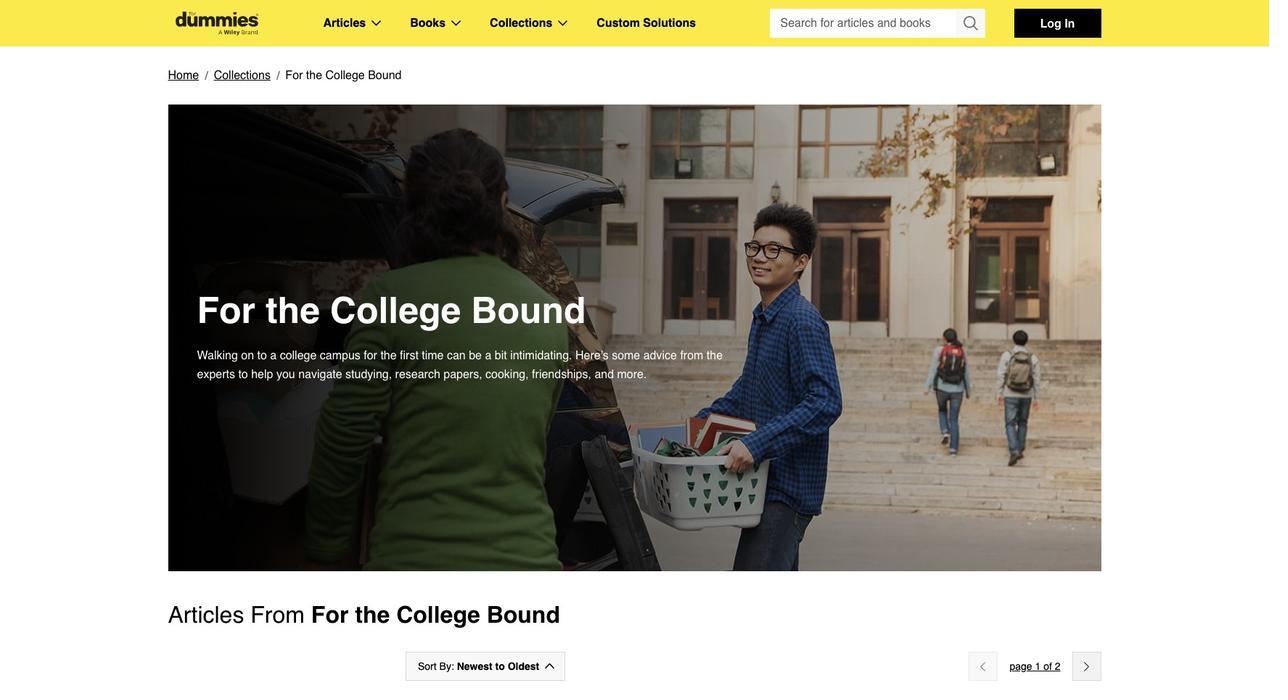 Task type: describe. For each thing, give the bounding box(es) containing it.
1 horizontal spatial to
[[257, 349, 267, 362]]

collections link
[[214, 66, 271, 85]]

0 vertical spatial bound
[[368, 69, 402, 82]]

in
[[1065, 16, 1075, 30]]

log in link
[[1015, 9, 1102, 38]]

experts
[[197, 368, 235, 381]]

advice
[[644, 349, 677, 362]]

2
[[1055, 661, 1061, 672]]

log
[[1041, 16, 1062, 30]]

from
[[681, 349, 704, 362]]

books
[[410, 17, 446, 30]]

2 horizontal spatial to
[[496, 661, 505, 672]]

home link
[[168, 66, 199, 85]]

for
[[364, 349, 377, 362]]

from
[[251, 601, 305, 628]]

0 horizontal spatial collections
[[214, 69, 271, 82]]

studying,
[[346, 368, 392, 381]]

home
[[168, 69, 199, 82]]

2 a from the left
[[485, 349, 492, 362]]

time
[[422, 349, 444, 362]]

custom solutions link
[[597, 14, 696, 33]]

2 vertical spatial bound
[[487, 601, 560, 628]]

open collections list image
[[559, 20, 568, 26]]

1 vertical spatial for the college bound
[[197, 289, 586, 331]]

2 vertical spatial college
[[397, 601, 480, 628]]

Search for articles and books text field
[[770, 9, 958, 38]]

custom
[[597, 17, 640, 30]]

first
[[400, 349, 419, 362]]

0 vertical spatial college
[[326, 69, 365, 82]]

open article categories image
[[372, 20, 381, 26]]

oldest
[[508, 661, 540, 672]]

cooking,
[[486, 368, 529, 381]]

you
[[277, 368, 295, 381]]

1 vertical spatial to
[[238, 368, 248, 381]]

of
[[1044, 661, 1053, 672]]

log in
[[1041, 16, 1075, 30]]

can
[[447, 349, 466, 362]]

logo image
[[168, 11, 265, 35]]

open book categories image
[[452, 20, 461, 26]]

navigate
[[298, 368, 342, 381]]

articles from for the college bound
[[168, 601, 560, 628]]

research
[[395, 368, 441, 381]]

walking
[[197, 349, 238, 362]]

college
[[280, 349, 317, 362]]



Task type: locate. For each thing, give the bounding box(es) containing it.
to right "on"
[[257, 349, 267, 362]]

sort by: newest to oldest
[[418, 661, 540, 672]]

help
[[251, 368, 273, 381]]

collections down the logo
[[214, 69, 271, 82]]

1 vertical spatial college
[[330, 289, 461, 331]]

1 a from the left
[[270, 349, 277, 362]]

bound
[[368, 69, 402, 82], [471, 289, 586, 331], [487, 601, 560, 628]]

intimidating.
[[510, 349, 572, 362]]

articles left the from
[[168, 601, 244, 628]]

0 horizontal spatial a
[[270, 349, 277, 362]]

articles left open article categories image
[[323, 17, 366, 30]]

0 vertical spatial for
[[286, 69, 303, 82]]

2 horizontal spatial for
[[311, 601, 349, 628]]

for right collections link
[[286, 69, 303, 82]]

2 vertical spatial for
[[311, 601, 349, 628]]

1 vertical spatial for
[[197, 289, 256, 331]]

for
[[286, 69, 303, 82], [197, 289, 256, 331], [311, 601, 349, 628]]

here's
[[576, 349, 609, 362]]

0 vertical spatial to
[[257, 349, 267, 362]]

collections
[[490, 17, 553, 30], [214, 69, 271, 82]]

college
[[326, 69, 365, 82], [330, 289, 461, 331], [397, 601, 480, 628]]

page 1 of 2
[[1010, 661, 1061, 672]]

by:
[[440, 661, 454, 672]]

papers,
[[444, 368, 482, 381]]

1 vertical spatial collections
[[214, 69, 271, 82]]

for the college bound up first
[[197, 289, 586, 331]]

the
[[306, 69, 322, 82], [266, 289, 320, 331], [381, 349, 397, 362], [707, 349, 723, 362], [355, 601, 390, 628]]

0 vertical spatial articles
[[323, 17, 366, 30]]

bit
[[495, 349, 507, 362]]

1 horizontal spatial articles
[[323, 17, 366, 30]]

1 vertical spatial bound
[[471, 289, 586, 331]]

1 horizontal spatial for
[[286, 69, 303, 82]]

1 horizontal spatial a
[[485, 349, 492, 362]]

some
[[612, 349, 640, 362]]

be
[[469, 349, 482, 362]]

bound up intimidating.
[[471, 289, 586, 331]]

1
[[1036, 661, 1041, 672]]

to left 'help'
[[238, 368, 248, 381]]

page
[[1010, 661, 1033, 672]]

to
[[257, 349, 267, 362], [238, 368, 248, 381], [496, 661, 505, 672]]

0 vertical spatial for the college bound
[[286, 69, 402, 82]]

for the college bound
[[286, 69, 402, 82], [197, 289, 586, 331]]

articles for articles from for the college bound
[[168, 601, 244, 628]]

for the college bound down open article categories image
[[286, 69, 402, 82]]

a
[[270, 349, 277, 362], [485, 349, 492, 362]]

and
[[595, 368, 614, 381]]

more.
[[617, 368, 647, 381]]

group
[[770, 9, 986, 38]]

bound down open article categories image
[[368, 69, 402, 82]]

sort
[[418, 661, 437, 672]]

bound up oldest
[[487, 601, 560, 628]]

to left oldest
[[496, 661, 505, 672]]

0 vertical spatial collections
[[490, 17, 553, 30]]

on
[[241, 349, 254, 362]]

solutions
[[643, 17, 696, 30]]

0 horizontal spatial to
[[238, 368, 248, 381]]

1 horizontal spatial collections
[[490, 17, 553, 30]]

0 horizontal spatial for
[[197, 289, 256, 331]]

articles
[[323, 17, 366, 30], [168, 601, 244, 628]]

friendships,
[[532, 368, 592, 381]]

custom solutions
[[597, 17, 696, 30]]

0 horizontal spatial articles
[[168, 601, 244, 628]]

1 vertical spatial articles
[[168, 601, 244, 628]]

walking on to a college campus for the first time can be a bit intimidating. here's some advice from the experts to help you navigate studying, research papers, cooking, friendships, and more.
[[197, 349, 723, 381]]

for up walking
[[197, 289, 256, 331]]

a left bit
[[485, 349, 492, 362]]

page 1 of 2 button
[[1010, 658, 1061, 675]]

for right the from
[[311, 601, 349, 628]]

articles for articles
[[323, 17, 366, 30]]

cookie consent banner dialog
[[0, 631, 1270, 683]]

a up 'help'
[[270, 349, 277, 362]]

2 vertical spatial to
[[496, 661, 505, 672]]

collections left open collections list icon
[[490, 17, 553, 30]]

campus
[[320, 349, 361, 362]]

newest
[[457, 661, 493, 672]]



Task type: vqa. For each thing, say whether or not it's contained in the screenshot.
nonaddictive
no



